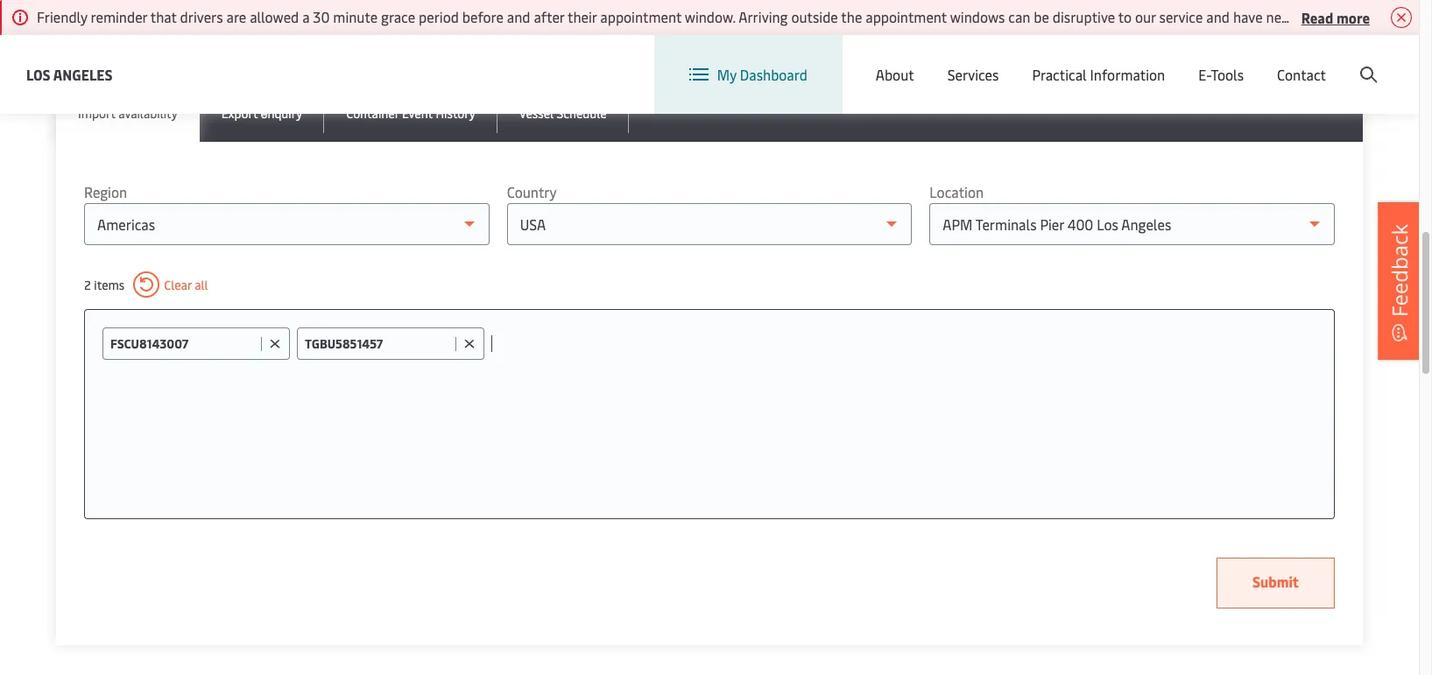Task type: locate. For each thing, give the bounding box(es) containing it.
schedule
[[557, 105, 607, 122]]

grace
[[381, 7, 416, 26]]

0 horizontal spatial a
[[302, 7, 310, 26]]

los
[[26, 64, 51, 84]]

submit button
[[1217, 558, 1336, 609]]

services button
[[948, 35, 999, 114]]

global menu button
[[1043, 35, 1179, 87]]

can
[[1009, 7, 1031, 26]]

import availability button
[[56, 86, 200, 142]]

0 vertical spatial location
[[972, 51, 1026, 70]]

to down grace
[[375, 27, 388, 46]]

location
[[972, 51, 1026, 70], [930, 182, 984, 202]]

terminal.
[[522, 27, 578, 46]]

friendly reminder that drivers are allowed a 30 minute grace period before and after their appointment window. arriving outside the appointment windows can be disruptive to our service and have negative impacts on drivers
[[37, 7, 1433, 26]]

1 horizontal spatial drivers
[[1396, 7, 1433, 26]]

1 horizontal spatial and
[[1207, 7, 1230, 26]]

None text field
[[492, 328, 1317, 359], [305, 336, 451, 352], [492, 328, 1317, 359], [305, 336, 451, 352]]

drivers up containers,
[[180, 7, 223, 26]]

clear all
[[164, 276, 208, 293]]

1 vertical spatial a
[[452, 27, 460, 46]]

be
[[1034, 7, 1050, 26]]

appointment
[[601, 7, 682, 26], [866, 7, 947, 26]]

a
[[302, 7, 310, 26], [452, 27, 460, 46]]

clear all button
[[133, 272, 208, 298]]

export еnquiry
[[221, 105, 303, 122]]

1 horizontal spatial appointment
[[866, 7, 947, 26]]

2 appointment from the left
[[866, 7, 947, 26]]

1 horizontal spatial the
[[842, 7, 863, 26]]

country
[[507, 182, 557, 202]]

before
[[463, 7, 504, 26]]

service
[[1160, 7, 1204, 26]]

1 horizontal spatial to
[[1119, 7, 1132, 26]]

search
[[392, 27, 433, 46]]

0 vertical spatial the
[[842, 7, 863, 26]]

2 and from the left
[[1207, 7, 1230, 26]]

0 horizontal spatial the
[[297, 27, 318, 46]]

contact
[[1278, 65, 1327, 84]]

at
[[436, 27, 449, 46]]

the
[[842, 7, 863, 26], [297, 27, 318, 46]]

vessel schedule
[[520, 105, 607, 122]]

to left "our"
[[1119, 7, 1132, 26]]

1 vertical spatial to
[[375, 27, 388, 46]]

0 horizontal spatial drivers
[[180, 7, 223, 26]]

angeles
[[53, 64, 113, 84]]

0 horizontal spatial and
[[507, 7, 531, 26]]

arriving
[[739, 7, 788, 26]]

read more
[[1302, 7, 1371, 27]]

1 appointment from the left
[[601, 7, 682, 26]]

location
[[321, 27, 372, 46]]

disruptive
[[1053, 7, 1116, 26]]

container event history
[[346, 105, 476, 122]]

and left after
[[507, 7, 531, 26]]

reminder
[[91, 7, 147, 26]]

and left have
[[1207, 7, 1230, 26]]

tab list
[[56, 86, 1364, 142]]

export
[[221, 105, 258, 122]]

the down 30
[[297, 27, 318, 46]]

their
[[568, 7, 597, 26]]

drivers
[[180, 7, 223, 26], [1396, 7, 1433, 26]]

enter additional containers, or change the location to search at a different terminal.
[[56, 27, 578, 46]]

1 horizontal spatial a
[[452, 27, 460, 46]]

change
[[248, 27, 294, 46]]

my dashboard button
[[690, 35, 808, 114]]

e-tools
[[1199, 65, 1244, 84]]

a left 30
[[302, 7, 310, 26]]

region
[[84, 182, 127, 202]]

window.
[[685, 7, 736, 26]]

to
[[1119, 7, 1132, 26], [375, 27, 388, 46]]

vessel schedule button
[[498, 86, 629, 142]]

container
[[346, 105, 399, 122]]

more
[[1337, 7, 1371, 27]]

submit
[[1253, 572, 1300, 592]]

friendly
[[37, 7, 87, 26]]

my dashboard
[[718, 65, 808, 84]]

create
[[1291, 51, 1332, 71]]

drivers right on at right top
[[1396, 7, 1433, 26]]

a right at
[[452, 27, 460, 46]]

0 horizontal spatial appointment
[[601, 7, 682, 26]]

appointment up about popup button
[[866, 7, 947, 26]]

history
[[436, 105, 476, 122]]

practical information
[[1033, 65, 1166, 84]]

items
[[94, 276, 125, 293]]

all
[[195, 276, 208, 293]]

switch
[[927, 51, 968, 70]]

None text field
[[110, 336, 257, 352]]

appointment right their
[[601, 7, 682, 26]]

login
[[1245, 51, 1279, 71]]

and
[[507, 7, 531, 26], [1207, 7, 1230, 26]]

containers,
[[160, 27, 229, 46]]

0 vertical spatial to
[[1119, 7, 1132, 26]]

our
[[1136, 7, 1157, 26]]

the right the outside
[[842, 7, 863, 26]]



Task type: vqa. For each thing, say whether or not it's contained in the screenshot.
their
yes



Task type: describe. For each thing, give the bounding box(es) containing it.
practical
[[1033, 65, 1087, 84]]

menu
[[1126, 51, 1162, 71]]

allowed
[[250, 7, 299, 26]]

0 vertical spatial a
[[302, 7, 310, 26]]

vessel
[[520, 105, 554, 122]]

dashboard
[[740, 65, 808, 84]]

30
[[313, 7, 330, 26]]

minute
[[333, 7, 378, 26]]

feedback
[[1386, 224, 1414, 317]]

account
[[1335, 51, 1386, 71]]

login / create account link
[[1212, 35, 1386, 87]]

windows
[[951, 7, 1006, 26]]

export еnquiry button
[[200, 86, 324, 142]]

e-tools button
[[1199, 35, 1244, 114]]

event
[[402, 105, 433, 122]]

impacts
[[1324, 7, 1373, 26]]

еnquiry
[[261, 105, 303, 122]]

los angeles link
[[26, 64, 113, 85]]

period
[[419, 7, 459, 26]]

2 items
[[84, 276, 125, 293]]

1 and from the left
[[507, 7, 531, 26]]

about button
[[876, 35, 915, 114]]

1 vertical spatial location
[[930, 182, 984, 202]]

switch location
[[927, 51, 1026, 70]]

services
[[948, 65, 999, 84]]

container event history button
[[324, 86, 498, 142]]

switch location button
[[898, 51, 1026, 70]]

different
[[463, 27, 518, 46]]

after
[[534, 7, 565, 26]]

tab list containing import availability
[[56, 86, 1364, 142]]

clear
[[164, 276, 192, 293]]

import availability
[[78, 105, 178, 122]]

global menu
[[1082, 51, 1162, 71]]

e-
[[1199, 65, 1211, 84]]

about
[[876, 65, 915, 84]]

availability
[[118, 105, 178, 122]]

los angeles
[[26, 64, 113, 84]]

that
[[151, 7, 177, 26]]

2 drivers from the left
[[1396, 7, 1433, 26]]

1 drivers from the left
[[180, 7, 223, 26]]

/
[[1282, 51, 1288, 71]]

information
[[1091, 65, 1166, 84]]

import
[[78, 105, 115, 122]]

read
[[1302, 7, 1334, 27]]

outside
[[792, 7, 838, 26]]

1 vertical spatial the
[[297, 27, 318, 46]]

negative
[[1267, 7, 1320, 26]]

login / create account
[[1245, 51, 1386, 71]]

close alert image
[[1392, 7, 1413, 28]]

0 horizontal spatial to
[[375, 27, 388, 46]]

my
[[718, 65, 737, 84]]

read more button
[[1302, 6, 1371, 28]]

additional
[[93, 27, 156, 46]]

tools
[[1211, 65, 1244, 84]]

practical information button
[[1033, 35, 1166, 114]]

2
[[84, 276, 91, 293]]

feedback button
[[1379, 202, 1422, 360]]

global
[[1082, 51, 1122, 71]]

on
[[1377, 7, 1393, 26]]

are
[[227, 7, 246, 26]]

contact button
[[1278, 35, 1327, 114]]

or
[[232, 27, 245, 46]]

enter
[[56, 27, 90, 46]]



